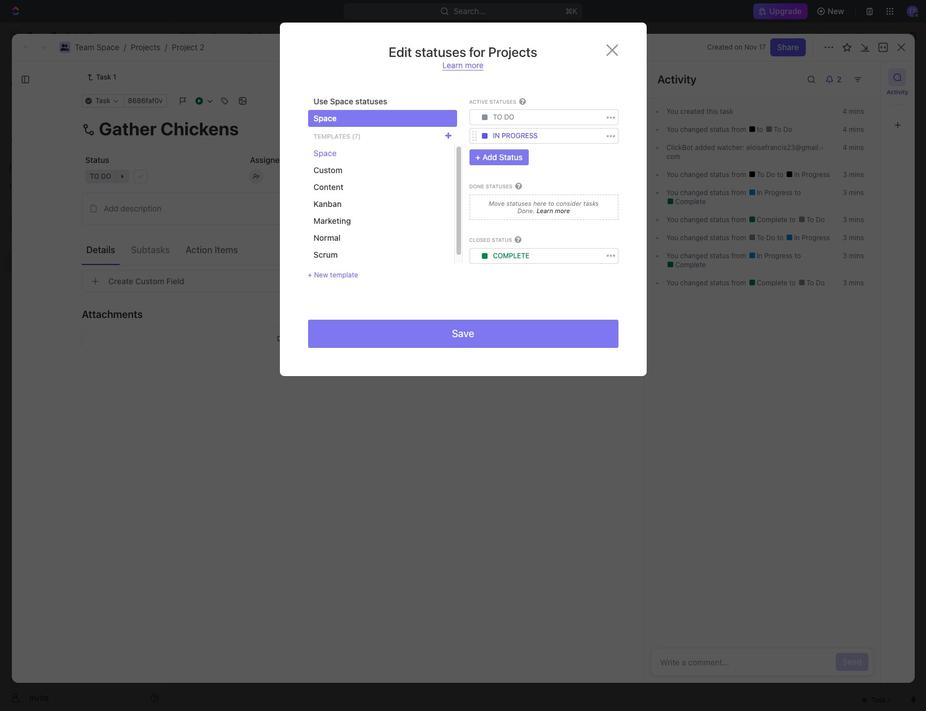 Task type: vqa. For each thing, say whether or not it's contained in the screenshot.
reminder button
no



Task type: describe. For each thing, give the bounding box(es) containing it.
done
[[469, 184, 484, 190]]

6 3 mins from the top
[[843, 279, 864, 287]]

in progress inside edit statuses for projects "dialog"
[[493, 132, 538, 140]]

description
[[121, 204, 161, 213]]

files
[[310, 335, 324, 343]]

action items button
[[181, 240, 243, 260]]

7 changed from the top
[[680, 279, 708, 287]]

0 vertical spatial 1
[[113, 73, 116, 81]]

template
[[330, 271, 358, 279]]

+ for + add status
[[476, 153, 481, 162]]

subtasks button
[[127, 240, 174, 260]]

details button
[[82, 240, 120, 260]]

2 horizontal spatial /
[[239, 31, 242, 41]]

project
[[172, 42, 198, 52]]

3 3 mins from the top
[[843, 216, 864, 224]]

(7)
[[352, 132, 361, 140]]

add for the right add task button
[[845, 72, 860, 82]]

3 changed from the top
[[680, 189, 708, 197]]

search...
[[454, 6, 486, 16]]

drop your files here to upload
[[277, 335, 372, 344]]

team for team space / projects / project 2
[[75, 42, 94, 52]]

for
[[469, 44, 486, 60]]

custom inside 'button'
[[135, 277, 164, 286]]

content
[[314, 182, 344, 192]]

save
[[452, 328, 474, 340]]

created
[[680, 107, 705, 116]]

7 you from the top
[[666, 252, 678, 260]]

1 horizontal spatial learn
[[537, 207, 553, 215]]

1 vertical spatial add task button
[[290, 157, 338, 170]]

add inside 'button'
[[104, 204, 118, 213]]

statuses for edit
[[415, 44, 466, 60]]

3 3 from the top
[[843, 216, 847, 224]]

2 you from the top
[[666, 125, 678, 134]]

add for the middle add task button
[[303, 159, 316, 168]]

table
[[342, 104, 363, 114]]

8686faf0v
[[128, 97, 163, 105]]

gantt
[[383, 104, 404, 114]]

gantt link
[[381, 101, 404, 117]]

new button
[[812, 2, 851, 20]]

home
[[27, 59, 49, 68]]

add inside edit statuses for projects "dialog"
[[483, 153, 497, 162]]

5 you from the top
[[666, 216, 678, 224]]

create custom field button
[[82, 270, 567, 293]]

create
[[108, 277, 133, 286]]

3 from from the top
[[731, 189, 746, 197]]

statuses for active
[[490, 99, 517, 105]]

done.
[[518, 207, 535, 215]]

task 1 link
[[82, 71, 121, 84]]

1 inside button
[[265, 216, 268, 225]]

this
[[706, 107, 718, 116]]

4 mins for added watcher:
[[843, 143, 864, 152]]

normal
[[314, 233, 341, 243]]

move statuses here to consider tasks done.
[[489, 200, 599, 215]]

1 changed status from from the top
[[678, 125, 748, 134]]

done statuses
[[469, 184, 513, 190]]

17
[[759, 43, 766, 51]]

dropdown menu image
[[482, 133, 487, 139]]

tasks
[[584, 200, 599, 207]]

do inside edit statuses for projects "dialog"
[[504, 113, 515, 122]]

share button right 17
[[771, 38, 806, 56]]

assignees button
[[456, 130, 509, 143]]

2 horizontal spatial add task button
[[838, 68, 886, 86]]

4 changed from the top
[[680, 216, 708, 224]]

task 2
[[228, 216, 252, 226]]

created on nov 17
[[708, 43, 766, 51]]

1 horizontal spatial learn more link
[[535, 207, 570, 215]]

automations button
[[824, 28, 882, 45]]

closed
[[469, 237, 491, 243]]

activity inside task sidebar navigation tab list
[[887, 89, 909, 95]]

task left 1 button
[[228, 216, 245, 226]]

7 changed status from from the top
[[678, 279, 748, 287]]

task left task sidebar navigation tab list
[[862, 72, 879, 82]]

eloisefrancis23@gmail.
[[746, 143, 824, 152]]

com
[[666, 143, 824, 161]]

customize button
[[816, 101, 873, 117]]

home link
[[5, 55, 164, 73]]

4 changed status from from the top
[[678, 216, 748, 224]]

7 mins from the top
[[849, 234, 864, 242]]

1 mins from the top
[[849, 107, 864, 116]]

upgrade
[[770, 6, 802, 16]]

5 from from the top
[[731, 234, 746, 242]]

here inside move statuses here to consider tasks done.
[[533, 200, 547, 207]]

activity inside the task sidebar content section
[[657, 73, 697, 86]]

drop
[[277, 335, 293, 343]]

4 you from the top
[[666, 189, 678, 197]]

status inside "dialog"
[[492, 237, 512, 243]]

1 button
[[254, 215, 269, 226]]

0 horizontal spatial status
[[85, 155, 109, 165]]

6 from from the top
[[731, 252, 746, 260]]

to do inside edit statuses for projects "dialog"
[[493, 113, 515, 122]]

calendar link
[[286, 101, 322, 117]]

add task for the leftmost add task button
[[228, 235, 261, 245]]

edit
[[389, 44, 412, 60]]

statuses for move
[[507, 200, 532, 207]]

team for team space
[[190, 31, 209, 41]]

space for use space statuses
[[330, 97, 353, 106]]

4 for added watcher:
[[843, 143, 847, 152]]

watcher:
[[717, 143, 745, 152]]

add description button
[[86, 200, 563, 218]]

assignees
[[470, 132, 504, 141]]

create custom field
[[108, 277, 184, 286]]

task
[[720, 107, 733, 116]]

send
[[843, 658, 862, 667]]

nov
[[745, 43, 757, 51]]

user group image inside sidebar navigation
[[12, 221, 20, 228]]

attachments
[[82, 309, 143, 320]]

task 1
[[96, 73, 116, 81]]

on
[[735, 43, 743, 51]]

complete
[[493, 252, 530, 260]]

5 mins from the top
[[849, 189, 864, 197]]

Search tasks... text field
[[786, 128, 899, 145]]

scrum
[[314, 250, 338, 260]]

team space / projects / project 2
[[75, 42, 205, 52]]

subtasks
[[131, 245, 170, 255]]

5 changed status from from the top
[[678, 234, 748, 242]]

8 mins from the top
[[849, 252, 864, 260]]

4 mins from the top
[[849, 170, 864, 179]]

you created this task
[[666, 107, 733, 116]]

space for team space
[[211, 31, 234, 41]]

to inside the drop your files here to upload
[[342, 335, 348, 343]]

calendar
[[288, 104, 322, 114]]

learn more
[[535, 207, 570, 215]]

to inside move statuses here to consider tasks done.
[[548, 200, 554, 207]]

favorites button
[[5, 161, 43, 175]]

task down team space / projects / project 2
[[96, 73, 111, 81]]

kanban
[[314, 199, 342, 209]]

task down 1 button
[[244, 235, 261, 245]]

active statuses
[[469, 99, 517, 105]]

3 changed status from from the top
[[678, 189, 748, 197]]

invite
[[29, 694, 49, 703]]

6 mins from the top
[[849, 216, 864, 224]]

6 you from the top
[[666, 234, 678, 242]]

space for team space / projects / project 2
[[97, 42, 119, 52]]

2 changed from the top
[[680, 170, 708, 179]]

favorites
[[9, 164, 39, 172]]

status inside "dialog"
[[499, 153, 523, 162]]

4 for changed status from
[[843, 125, 847, 134]]

4 mins for changed status from
[[843, 125, 864, 134]]

customize
[[830, 104, 870, 114]]

5 changed from the top
[[680, 234, 708, 242]]

added watcher:
[[693, 143, 746, 152]]

field
[[166, 277, 184, 286]]

assigned
[[250, 155, 285, 165]]

6 3 from the top
[[843, 279, 847, 287]]

Edit task name text field
[[82, 118, 567, 139]]

automations
[[830, 31, 877, 41]]



Task type: locate. For each thing, give the bounding box(es) containing it.
1 vertical spatial 4
[[843, 125, 847, 134]]

items
[[215, 245, 238, 255]]

8 you from the top
[[666, 279, 678, 287]]

2 vertical spatial add task button
[[222, 234, 265, 247]]

new inside button
[[828, 6, 845, 16]]

0 vertical spatial add task button
[[838, 68, 886, 86]]

0 horizontal spatial more
[[465, 60, 484, 70]]

add task button
[[838, 68, 886, 86], [290, 157, 338, 170], [222, 234, 265, 247]]

in inside edit statuses for projects "dialog"
[[493, 132, 500, 140]]

statuses
[[415, 44, 466, 60], [355, 97, 387, 106], [490, 99, 517, 105], [486, 184, 513, 190], [507, 200, 532, 207]]

1 4 mins from the top
[[843, 107, 864, 116]]

1 3 from the top
[[843, 170, 847, 179]]

projects link left project
[[131, 42, 160, 52]]

you
[[666, 107, 678, 116], [666, 125, 678, 134], [666, 170, 678, 179], [666, 189, 678, 197], [666, 216, 678, 224], [666, 234, 678, 242], [666, 252, 678, 260], [666, 279, 678, 287]]

2 horizontal spatial user group image
[[179, 33, 186, 39]]

⌘k
[[566, 6, 578, 16]]

1 vertical spatial activity
[[887, 89, 909, 95]]

add task down task 2
[[228, 235, 261, 245]]

0 horizontal spatial learn
[[443, 60, 463, 70]]

1 vertical spatial learn more link
[[535, 207, 570, 215]]

0 horizontal spatial /
[[124, 42, 126, 52]]

add up customize in the right top of the page
[[845, 72, 860, 82]]

1 horizontal spatial team
[[190, 31, 209, 41]]

details
[[86, 245, 115, 255]]

in progress
[[493, 132, 538, 140], [209, 159, 255, 168], [792, 170, 830, 179], [755, 189, 795, 197], [792, 234, 830, 242], [755, 252, 795, 260]]

1 horizontal spatial projects
[[258, 31, 288, 41]]

2 3 mins from the top
[[843, 189, 864, 197]]

learn inside edit statuses for projects learn more
[[443, 60, 463, 70]]

project 2 link
[[172, 42, 205, 52]]

more down for
[[465, 60, 484, 70]]

team
[[190, 31, 209, 41], [75, 42, 94, 52]]

board link
[[208, 101, 233, 117]]

0 horizontal spatial projects link
[[131, 42, 160, 52]]

templates (7)
[[314, 132, 361, 140]]

share for 'share' button below upgrade on the top right
[[790, 31, 812, 41]]

add down assignees
[[483, 153, 497, 162]]

1 horizontal spatial add task button
[[290, 157, 338, 170]]

closed status
[[469, 237, 512, 243]]

1 horizontal spatial projects link
[[244, 29, 291, 43]]

1 from from the top
[[731, 125, 746, 134]]

new inside edit statuses for projects "dialog"
[[314, 271, 328, 279]]

inbox
[[27, 78, 47, 88]]

0 horizontal spatial new
[[314, 271, 328, 279]]

do
[[504, 113, 515, 122], [783, 125, 792, 134], [766, 170, 775, 179], [816, 216, 825, 224], [766, 234, 775, 242], [221, 267, 231, 275], [816, 279, 825, 287]]

2 mins from the top
[[849, 125, 864, 134]]

+ for + new template
[[308, 271, 312, 279]]

share
[[790, 31, 812, 41], [777, 42, 799, 52]]

1 you from the top
[[666, 107, 678, 116]]

save button
[[308, 320, 618, 348]]

here right files
[[326, 335, 340, 343]]

statuses inside move statuses here to consider tasks done.
[[507, 200, 532, 207]]

user group image inside team space link
[[179, 33, 186, 39]]

2 from from the top
[[731, 170, 746, 179]]

0 vertical spatial more
[[465, 60, 484, 70]]

6 changed from the top
[[680, 252, 708, 260]]

2 vertical spatial 4
[[843, 143, 847, 152]]

projects for team
[[131, 42, 160, 52]]

2 4 from the top
[[843, 125, 847, 134]]

4 3 from the top
[[843, 234, 847, 242]]

3 mins
[[843, 170, 864, 179], [843, 189, 864, 197], [843, 216, 864, 224], [843, 234, 864, 242], [843, 252, 864, 260], [843, 279, 864, 287]]

space
[[211, 31, 234, 41], [97, 42, 119, 52], [330, 97, 353, 106], [314, 113, 337, 123], [314, 148, 337, 158]]

team space
[[190, 31, 234, 41]]

1 4 from the top
[[843, 107, 847, 116]]

2 vertical spatial 4 mins
[[843, 143, 864, 152]]

templates
[[314, 132, 350, 140]]

projects for edit
[[488, 44, 538, 60]]

0 horizontal spatial +
[[308, 271, 312, 279]]

add task up customize in the right top of the page
[[845, 72, 879, 82]]

1 horizontal spatial /
[[165, 42, 167, 52]]

0 vertical spatial 4
[[843, 107, 847, 116]]

1 horizontal spatial add task
[[303, 159, 333, 168]]

1 vertical spatial 1
[[265, 216, 268, 225]]

custom inside edit statuses for projects "dialog"
[[314, 165, 343, 175]]

2 3 from the top
[[843, 189, 847, 197]]

projects link right team space
[[244, 29, 291, 43]]

7 from from the top
[[731, 279, 746, 287]]

4 3 mins from the top
[[843, 234, 864, 242]]

new
[[828, 6, 845, 16], [314, 271, 328, 279]]

eloisefrancis23@gmail. com
[[666, 143, 824, 161]]

team up the project 2 link
[[190, 31, 209, 41]]

task up the content
[[318, 159, 333, 168]]

1 vertical spatial more
[[555, 207, 570, 215]]

+ down assignees button
[[476, 153, 481, 162]]

2 horizontal spatial add task
[[845, 72, 879, 82]]

add up the content
[[303, 159, 316, 168]]

created
[[708, 43, 733, 51]]

2 horizontal spatial projects
[[488, 44, 538, 60]]

0 vertical spatial learn more link
[[443, 60, 484, 71]]

team space link
[[176, 29, 237, 43], [75, 42, 119, 52]]

add description
[[104, 204, 161, 213]]

/ right team space
[[239, 31, 242, 41]]

share button
[[784, 27, 819, 45], [771, 38, 806, 56]]

0 vertical spatial +
[[476, 153, 481, 162]]

action
[[186, 245, 212, 255]]

0 horizontal spatial team space link
[[75, 42, 119, 52]]

3 4 from the top
[[843, 143, 847, 152]]

custom left field at the left top
[[135, 277, 164, 286]]

1 vertical spatial here
[[326, 335, 340, 343]]

1 vertical spatial +
[[308, 271, 312, 279]]

user group image up the home link
[[60, 44, 69, 51]]

learn
[[443, 60, 463, 70], [537, 207, 553, 215]]

/ left project
[[165, 42, 167, 52]]

1 horizontal spatial custom
[[314, 165, 343, 175]]

more inside edit statuses for projects learn more
[[465, 60, 484, 70]]

1 vertical spatial team
[[75, 42, 94, 52]]

0 horizontal spatial custom
[[135, 277, 164, 286]]

attachments button
[[82, 301, 567, 328]]

user group image up project
[[179, 33, 186, 39]]

use space statuses
[[314, 97, 387, 106]]

share for 'share' button right of 17
[[777, 42, 799, 52]]

clickbot
[[666, 143, 693, 152]]

1 vertical spatial 4 mins
[[843, 125, 864, 134]]

2 vertical spatial user group image
[[12, 221, 20, 228]]

statuses inside edit statuses for projects learn more
[[415, 44, 466, 60]]

projects inside edit statuses for projects learn more
[[488, 44, 538, 60]]

0 vertical spatial custom
[[314, 165, 343, 175]]

1 horizontal spatial new
[[828, 6, 845, 16]]

/ up the home link
[[124, 42, 126, 52]]

0 horizontal spatial team
[[75, 42, 94, 52]]

learn more link down consider at the right of the page
[[535, 207, 570, 215]]

1 vertical spatial new
[[314, 271, 328, 279]]

marketing
[[314, 216, 351, 226]]

tree
[[5, 196, 164, 349]]

projects link
[[244, 29, 291, 43], [131, 42, 160, 52]]

6 changed status from from the top
[[678, 252, 748, 260]]

0 vertical spatial user group image
[[179, 33, 186, 39]]

2 vertical spatial add task
[[228, 235, 261, 245]]

custom up the content
[[314, 165, 343, 175]]

4
[[843, 107, 847, 116], [843, 125, 847, 134], [843, 143, 847, 152]]

custom
[[314, 165, 343, 175], [135, 277, 164, 286]]

add task for the middle add task button
[[303, 159, 333, 168]]

0 horizontal spatial user group image
[[12, 221, 20, 228]]

1 vertical spatial add task
[[303, 159, 333, 168]]

0 horizontal spatial 1
[[113, 73, 116, 81]]

1 horizontal spatial +
[[476, 153, 481, 162]]

table link
[[340, 101, 363, 117]]

in
[[493, 132, 500, 140], [209, 159, 216, 168], [794, 170, 800, 179], [757, 189, 762, 197], [794, 234, 800, 242], [757, 252, 762, 260]]

dropdown menu image
[[482, 115, 487, 120]]

share down upgrade on the top right
[[790, 31, 812, 41]]

2 changed status from from the top
[[678, 170, 748, 179]]

1 horizontal spatial team space link
[[176, 29, 237, 43]]

1 horizontal spatial here
[[533, 200, 547, 207]]

share right 17
[[777, 42, 799, 52]]

from
[[731, 125, 746, 134], [731, 170, 746, 179], [731, 189, 746, 197], [731, 216, 746, 224], [731, 234, 746, 242], [731, 252, 746, 260], [731, 279, 746, 287]]

5 3 mins from the top
[[843, 252, 864, 260]]

upgrade link
[[754, 3, 808, 19]]

add down task 2
[[228, 235, 242, 245]]

1 vertical spatial share
[[777, 42, 799, 52]]

3 you from the top
[[666, 170, 678, 179]]

0 horizontal spatial learn more link
[[443, 60, 484, 71]]

projects
[[258, 31, 288, 41], [131, 42, 160, 52], [488, 44, 538, 60]]

add task button down task 2
[[222, 234, 265, 247]]

1 horizontal spatial status
[[499, 153, 523, 162]]

here inside the drop your files here to upload
[[326, 335, 340, 343]]

0 horizontal spatial here
[[326, 335, 340, 343]]

3 4 mins from the top
[[843, 143, 864, 152]]

more down consider at the right of the page
[[555, 207, 570, 215]]

0 vertical spatial new
[[828, 6, 845, 16]]

progress inside edit statuses for projects "dialog"
[[502, 132, 538, 140]]

action items
[[186, 245, 238, 255]]

your
[[295, 335, 309, 343]]

9 mins from the top
[[849, 279, 864, 287]]

statuses for done
[[486, 184, 513, 190]]

1 changed from the top
[[680, 125, 708, 134]]

1 vertical spatial user group image
[[60, 44, 69, 51]]

sidebar navigation
[[0, 23, 169, 712]]

user group image
[[179, 33, 186, 39], [60, 44, 69, 51], [12, 221, 20, 228]]

tree inside sidebar navigation
[[5, 196, 164, 349]]

edit statuses for projects learn more
[[389, 44, 538, 70]]

add for the leftmost add task button
[[228, 235, 242, 245]]

share button down upgrade on the top right
[[784, 27, 819, 45]]

3
[[843, 170, 847, 179], [843, 189, 847, 197], [843, 216, 847, 224], [843, 234, 847, 242], [843, 252, 847, 260], [843, 279, 847, 287]]

add task button up customize in the right top of the page
[[838, 68, 886, 86]]

0 vertical spatial add task
[[845, 72, 879, 82]]

1 3 mins from the top
[[843, 170, 864, 179]]

add task
[[845, 72, 879, 82], [303, 159, 333, 168], [228, 235, 261, 245]]

2 4 mins from the top
[[843, 125, 864, 134]]

add task for the right add task button
[[845, 72, 879, 82]]

use
[[314, 97, 328, 106]]

team up the home link
[[75, 42, 94, 52]]

0 horizontal spatial add task button
[[222, 234, 265, 247]]

learn more link down for
[[443, 60, 484, 71]]

send button
[[836, 654, 869, 672]]

1 vertical spatial learn
[[537, 207, 553, 215]]

board
[[211, 104, 233, 114]]

3 mins from the top
[[849, 143, 864, 152]]

1 vertical spatial custom
[[135, 277, 164, 286]]

0 horizontal spatial add task
[[228, 235, 261, 245]]

complete
[[673, 198, 706, 206], [755, 216, 789, 224], [673, 261, 706, 269], [755, 279, 789, 287]]

1
[[113, 73, 116, 81], [265, 216, 268, 225]]

to
[[493, 113, 502, 122], [757, 125, 765, 134], [774, 125, 781, 134], [287, 155, 294, 165], [757, 170, 764, 179], [777, 170, 785, 179], [795, 189, 801, 197], [548, 200, 554, 207], [789, 216, 798, 224], [806, 216, 814, 224], [757, 234, 764, 242], [777, 234, 785, 242], [795, 252, 801, 260], [209, 267, 219, 275], [789, 279, 798, 287], [806, 279, 814, 287], [342, 335, 348, 343]]

0 vertical spatial here
[[533, 200, 547, 207]]

0 horizontal spatial projects
[[131, 42, 160, 52]]

0 vertical spatial 4 mins
[[843, 107, 864, 116]]

1 horizontal spatial user group image
[[60, 44, 69, 51]]

upload
[[350, 335, 372, 344]]

4 from from the top
[[731, 216, 746, 224]]

0 vertical spatial activity
[[657, 73, 697, 86]]

+ left template
[[308, 271, 312, 279]]

user group image down spaces
[[12, 221, 20, 228]]

task sidebar content section
[[643, 62, 880, 684]]

1 horizontal spatial activity
[[887, 89, 909, 95]]

here up learn more
[[533, 200, 547, 207]]

add left "description"
[[104, 204, 118, 213]]

add task button up the content
[[290, 157, 338, 170]]

2
[[200, 42, 205, 52], [268, 159, 272, 168], [247, 216, 252, 226], [244, 267, 248, 275]]

edit statuses for projects dialog
[[280, 23, 647, 377]]

active
[[469, 99, 488, 105]]

add task up the content
[[303, 159, 333, 168]]

task sidebar navigation tab list
[[885, 68, 910, 134]]

add
[[845, 72, 860, 82], [483, 153, 497, 162], [303, 159, 316, 168], [104, 204, 118, 213], [228, 235, 242, 245]]

1 horizontal spatial 1
[[265, 216, 268, 225]]

0 vertical spatial share
[[790, 31, 812, 41]]

+ add status
[[476, 153, 523, 162]]

8686faf0v button
[[123, 94, 167, 108]]

new up automations
[[828, 6, 845, 16]]

0 vertical spatial team
[[190, 31, 209, 41]]

learn more link
[[443, 60, 484, 71], [535, 207, 570, 215]]

new down scrum
[[314, 271, 328, 279]]

4 mins
[[843, 107, 864, 116], [843, 125, 864, 134], [843, 143, 864, 152]]

0 horizontal spatial activity
[[657, 73, 697, 86]]

spaces
[[9, 183, 33, 191]]

move
[[489, 200, 505, 207]]

5 3 from the top
[[843, 252, 847, 260]]

1 horizontal spatial more
[[555, 207, 570, 215]]

consider
[[556, 200, 582, 207]]

0 vertical spatial learn
[[443, 60, 463, 70]]

inbox link
[[5, 74, 164, 92]]



